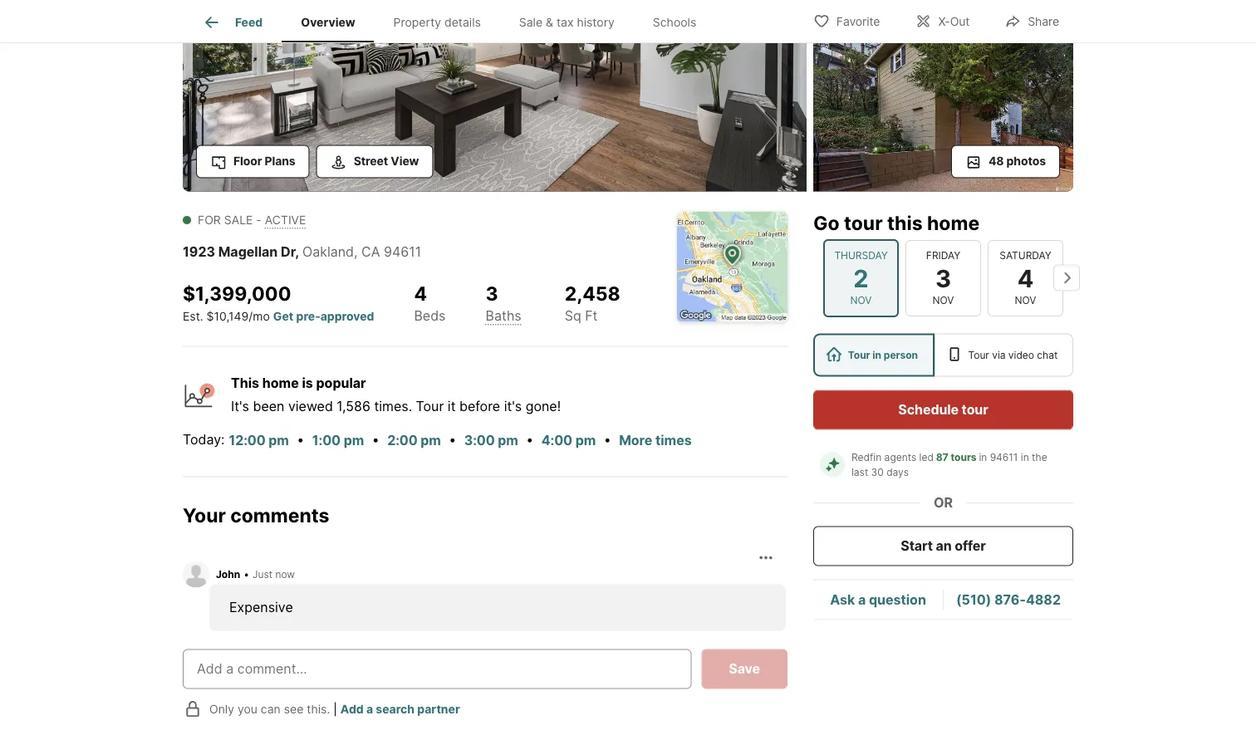 Task type: vqa. For each thing, say whether or not it's contained in the screenshot.
the leftmost home
yes



Task type: locate. For each thing, give the bounding box(es) containing it.
pm
[[269, 433, 289, 449], [344, 433, 364, 449], [421, 433, 441, 449], [498, 433, 518, 449], [576, 433, 596, 449]]

4 pm from the left
[[498, 433, 518, 449]]

friday
[[926, 249, 961, 261]]

0 vertical spatial 94611
[[384, 244, 421, 260]]

pm right "1:00"
[[344, 433, 364, 449]]

nov inside thursday 2 nov
[[851, 294, 872, 306]]

thursday
[[835, 249, 888, 261]]

tour inside option
[[969, 349, 990, 361]]

approved
[[321, 309, 374, 323]]

3:00 pm button
[[463, 430, 519, 452]]

1 vertical spatial home
[[262, 375, 299, 391]]

1923
[[183, 244, 215, 260]]

tab list
[[183, 0, 729, 42]]

only you can see this.
[[209, 702, 330, 716]]

1:00 pm button
[[311, 430, 365, 452]]

nov down 2
[[851, 294, 872, 306]]

1 , from the left
[[295, 244, 299, 260]]

tour right "schedule"
[[962, 402, 989, 418]]

nov for 4
[[1015, 294, 1037, 306]]

4
[[1018, 263, 1034, 292], [414, 282, 427, 305]]

schools tab
[[634, 2, 716, 42]]

876-
[[995, 592, 1026, 608]]

street view
[[354, 154, 419, 168]]

thursday 2 nov
[[835, 249, 888, 306]]

2:00
[[387, 433, 418, 449]]

start an offer
[[901, 538, 986, 554]]

1 vertical spatial a
[[366, 702, 373, 716]]

|
[[333, 702, 337, 716]]

| add a search partner
[[333, 702, 460, 716]]

1 horizontal spatial a
[[858, 592, 866, 608]]

0 horizontal spatial ,
[[295, 244, 299, 260]]

• left 3:00
[[449, 432, 456, 448]]

floor plans button
[[196, 145, 310, 178]]

1 horizontal spatial 3
[[936, 263, 952, 292]]

been
[[253, 398, 285, 415]]

view
[[391, 154, 419, 168]]

add
[[341, 702, 364, 716]]

pm right the 4:00
[[576, 433, 596, 449]]

0 horizontal spatial 4
[[414, 282, 427, 305]]

viewed
[[288, 398, 333, 415]]

3 pm from the left
[[421, 433, 441, 449]]

-
[[256, 213, 262, 227]]

list box
[[814, 334, 1074, 377]]

0 vertical spatial a
[[858, 592, 866, 608]]

94611 right ca
[[384, 244, 421, 260]]

1 vertical spatial tour
[[962, 402, 989, 418]]

2 horizontal spatial nov
[[1015, 294, 1037, 306]]

1 vertical spatial 94611
[[990, 451, 1018, 463]]

, left oakland
[[295, 244, 299, 260]]

&
[[546, 15, 553, 29]]

nov inside friday 3 nov
[[933, 294, 954, 306]]

sale & tax history tab
[[500, 2, 634, 42]]

days
[[887, 466, 909, 478]]

1 horizontal spatial tour
[[848, 349, 871, 361]]

ask a question
[[830, 592, 926, 608]]

home up friday
[[927, 211, 980, 235]]

partner
[[417, 702, 460, 716]]

oakland
[[303, 244, 354, 260]]

1 horizontal spatial 4
[[1018, 263, 1034, 292]]

sq
[[565, 308, 581, 324]]

2 nov from the left
[[933, 294, 954, 306]]

map entry image
[[677, 211, 788, 322]]

your comments
[[183, 504, 330, 527]]

• left the 2:00
[[372, 432, 379, 448]]

pm right 3:00
[[498, 433, 518, 449]]

schools
[[653, 15, 697, 29]]

1 pm from the left
[[269, 433, 289, 449]]

2
[[854, 263, 869, 292]]

this
[[887, 211, 923, 235]]

nov down 'saturday'
[[1015, 294, 1037, 306]]

4 up beds
[[414, 282, 427, 305]]

in left person
[[873, 349, 882, 361]]

list box containing tour in person
[[814, 334, 1074, 377]]

nov
[[851, 294, 872, 306], [933, 294, 954, 306], [1015, 294, 1037, 306]]

2 horizontal spatial tour
[[969, 349, 990, 361]]

home up 'been'
[[262, 375, 299, 391]]

94611
[[384, 244, 421, 260], [990, 451, 1018, 463]]

street
[[354, 154, 388, 168]]

(510) 876-4882 link
[[957, 592, 1061, 608]]

None button
[[824, 239, 899, 317], [906, 240, 981, 316], [988, 240, 1064, 316], [824, 239, 899, 317], [906, 240, 981, 316], [988, 240, 1064, 316]]

5 pm from the left
[[576, 433, 596, 449]]

a
[[858, 592, 866, 608], [366, 702, 373, 716]]

tour left via
[[969, 349, 990, 361]]

agents
[[885, 451, 917, 463]]

pm right 12:00
[[269, 433, 289, 449]]

this.
[[307, 702, 330, 716]]

nov down friday
[[933, 294, 954, 306]]

3 up baths link
[[486, 282, 498, 305]]

tour left person
[[848, 349, 871, 361]]

share button
[[991, 4, 1074, 38]]

12:00
[[229, 433, 266, 449]]

,
[[295, 244, 299, 260], [354, 244, 358, 260]]

tour inside option
[[848, 349, 871, 361]]

, left ca
[[354, 244, 358, 260]]

1 nov from the left
[[851, 294, 872, 306]]

you
[[238, 702, 258, 716]]

tour for go
[[844, 211, 883, 235]]

3
[[936, 263, 952, 292], [486, 282, 498, 305]]

a right the add
[[366, 702, 373, 716]]

0 vertical spatial home
[[927, 211, 980, 235]]

can
[[261, 702, 281, 716]]

1923 magellan dr, oakland, ca 94611 image
[[183, 0, 807, 192], [814, 11, 1074, 192]]

0 horizontal spatial in
[[873, 349, 882, 361]]

94611 left the
[[990, 451, 1018, 463]]

ft
[[585, 308, 598, 324]]

saturday
[[1000, 249, 1052, 261]]

1 horizontal spatial tour
[[962, 402, 989, 418]]

overview tab
[[282, 2, 374, 42]]

tab list containing feed
[[183, 0, 729, 42]]

pm right the 2:00
[[421, 433, 441, 449]]

sale
[[519, 15, 543, 29]]

1 horizontal spatial ,
[[354, 244, 358, 260]]

tour via video chat option
[[935, 334, 1074, 377]]

it
[[448, 398, 456, 415]]

0 horizontal spatial tour
[[416, 398, 444, 415]]

3 nov from the left
[[1015, 294, 1037, 306]]

tour for tour via video chat
[[969, 349, 990, 361]]

1 horizontal spatial 94611
[[990, 451, 1018, 463]]

it's
[[504, 398, 522, 415]]

john
[[216, 568, 240, 580]]

1 horizontal spatial nov
[[933, 294, 954, 306]]

nov inside saturday 4 nov
[[1015, 294, 1037, 306]]

chat
[[1037, 349, 1058, 361]]

is
[[302, 375, 313, 391]]

ca
[[362, 244, 380, 260]]

• left "1:00"
[[297, 432, 304, 448]]

0 horizontal spatial tour
[[844, 211, 883, 235]]

only
[[209, 702, 234, 716]]

$1,399,000 est. $10,149 /mo get pre-approved
[[183, 282, 374, 323]]

Add a comment... text field
[[197, 659, 678, 679]]

tours
[[951, 451, 977, 463]]

a right ask
[[858, 592, 866, 608]]

tour up thursday
[[844, 211, 883, 235]]

tour inside schedule tour button
[[962, 402, 989, 418]]

4 down 'saturday'
[[1018, 263, 1034, 292]]

• left just
[[244, 568, 249, 580]]

48 photos button
[[951, 145, 1060, 178]]

more times link
[[619, 433, 692, 449]]

0 horizontal spatial 3
[[486, 282, 498, 305]]

more
[[619, 433, 653, 449]]

tour
[[844, 211, 883, 235], [962, 402, 989, 418]]

0 vertical spatial tour
[[844, 211, 883, 235]]

in right tours
[[979, 451, 987, 463]]

3 down friday
[[936, 263, 952, 292]]

via
[[992, 349, 1006, 361]]

$1,399,000
[[183, 282, 291, 305]]

1,586
[[337, 398, 371, 415]]

2 horizontal spatial in
[[1021, 451, 1029, 463]]

dr
[[281, 244, 295, 260]]

in left the
[[1021, 451, 1029, 463]]

0 horizontal spatial nov
[[851, 294, 872, 306]]

tour in person option
[[814, 334, 935, 377]]

baths
[[486, 308, 522, 324]]

tour left the "it"
[[416, 398, 444, 415]]

favorite button
[[799, 4, 895, 38]]

feed link
[[202, 12, 263, 32]]

0 horizontal spatial home
[[262, 375, 299, 391]]



Task type: describe. For each thing, give the bounding box(es) containing it.
sale & tax history
[[519, 15, 615, 29]]

redfin agents led 87 tours in 94611
[[852, 451, 1018, 463]]

expensive
[[229, 599, 293, 616]]

today:
[[183, 432, 225, 448]]

nov for 3
[[933, 294, 954, 306]]

sale
[[224, 213, 253, 227]]

schedule tour
[[899, 402, 989, 418]]

go tour this home
[[814, 211, 980, 235]]

ask
[[830, 592, 855, 608]]

plans
[[265, 154, 296, 168]]

tour for tour in person
[[848, 349, 871, 361]]

an
[[936, 538, 952, 554]]

floor plans
[[234, 154, 296, 168]]

save button
[[702, 649, 788, 689]]

tour for schedule
[[962, 402, 989, 418]]

before
[[460, 398, 500, 415]]

schedule tour button
[[814, 390, 1074, 430]]

4882
[[1026, 592, 1061, 608]]

just
[[253, 568, 273, 580]]

john's photo image
[[183, 561, 209, 588]]

tour inside this home is popular it's been viewed 1,586 times. tour it before it's gone!
[[416, 398, 444, 415]]

out
[[950, 15, 970, 29]]

4:00 pm button
[[541, 430, 597, 452]]

overview
[[301, 15, 355, 29]]

feed
[[235, 15, 263, 29]]

for
[[198, 213, 221, 227]]

next image
[[1054, 265, 1080, 291]]

2 pm from the left
[[344, 433, 364, 449]]

2,458
[[565, 282, 621, 305]]

saturday 4 nov
[[1000, 249, 1052, 306]]

active
[[265, 213, 306, 227]]

led
[[920, 451, 934, 463]]

2:00 pm button
[[387, 430, 442, 452]]

property
[[394, 15, 441, 29]]

3 baths
[[486, 282, 522, 324]]

30
[[871, 466, 884, 478]]

48 photos
[[989, 154, 1046, 168]]

active link
[[265, 213, 306, 227]]

• left more
[[604, 432, 611, 448]]

favorite
[[837, 15, 880, 29]]

1:00
[[312, 433, 341, 449]]

property details
[[394, 15, 481, 29]]

x-
[[939, 15, 950, 29]]

baths link
[[486, 308, 522, 324]]

est.
[[183, 309, 203, 323]]

4 inside the 4 beds
[[414, 282, 427, 305]]

3 inside friday 3 nov
[[936, 263, 952, 292]]

$10,149
[[207, 309, 249, 323]]

go
[[814, 211, 840, 235]]

now
[[275, 568, 295, 580]]

question
[[869, 592, 926, 608]]

this home is popular it's been viewed 1,586 times. tour it before it's gone!
[[231, 375, 561, 415]]

your
[[183, 504, 226, 527]]

or
[[934, 495, 953, 511]]

magellan
[[218, 244, 278, 260]]

save
[[729, 661, 760, 677]]

tax
[[557, 15, 574, 29]]

video
[[1009, 349, 1035, 361]]

1 horizontal spatial home
[[927, 211, 980, 235]]

today: 12:00 pm • 1:00 pm • 2:00 pm • 3:00 pm • 4:00 pm • more times
[[183, 432, 692, 449]]

1923 magellan dr , oakland , ca 94611
[[183, 244, 421, 260]]

person
[[884, 349, 918, 361]]

x-out button
[[901, 4, 984, 38]]

for sale - active
[[198, 213, 306, 227]]

• left the 4:00
[[526, 432, 534, 448]]

gone!
[[526, 398, 561, 415]]

property details tab
[[374, 2, 500, 42]]

2 , from the left
[[354, 244, 358, 260]]

4:00
[[542, 433, 573, 449]]

redfin
[[852, 451, 882, 463]]

get
[[273, 309, 294, 323]]

1 horizontal spatial 1923 magellan dr, oakland, ca 94611 image
[[814, 11, 1074, 192]]

1 horizontal spatial in
[[979, 451, 987, 463]]

beds
[[414, 308, 446, 324]]

0 horizontal spatial a
[[366, 702, 373, 716]]

0 horizontal spatial 94611
[[384, 244, 421, 260]]

4 inside saturday 4 nov
[[1018, 263, 1034, 292]]

start
[[901, 538, 933, 554]]

in inside in the last 30 days
[[1021, 451, 1029, 463]]

in inside option
[[873, 349, 882, 361]]

home inside this home is popular it's been viewed 1,586 times. tour it before it's gone!
[[262, 375, 299, 391]]

/mo
[[249, 309, 270, 323]]

history
[[577, 15, 615, 29]]

0 horizontal spatial 1923 magellan dr, oakland, ca 94611 image
[[183, 0, 807, 192]]

87
[[936, 451, 949, 463]]

tour via video chat
[[969, 349, 1058, 361]]

3 inside '3 baths'
[[486, 282, 498, 305]]

nov for 2
[[851, 294, 872, 306]]

details
[[445, 15, 481, 29]]

(510)
[[957, 592, 992, 608]]

it's
[[231, 398, 249, 415]]

john • just now
[[216, 568, 295, 580]]

photos
[[1007, 154, 1046, 168]]

pre-
[[296, 309, 321, 323]]

tour in person
[[848, 349, 918, 361]]

friday 3 nov
[[926, 249, 961, 306]]

4 beds
[[414, 282, 446, 324]]



